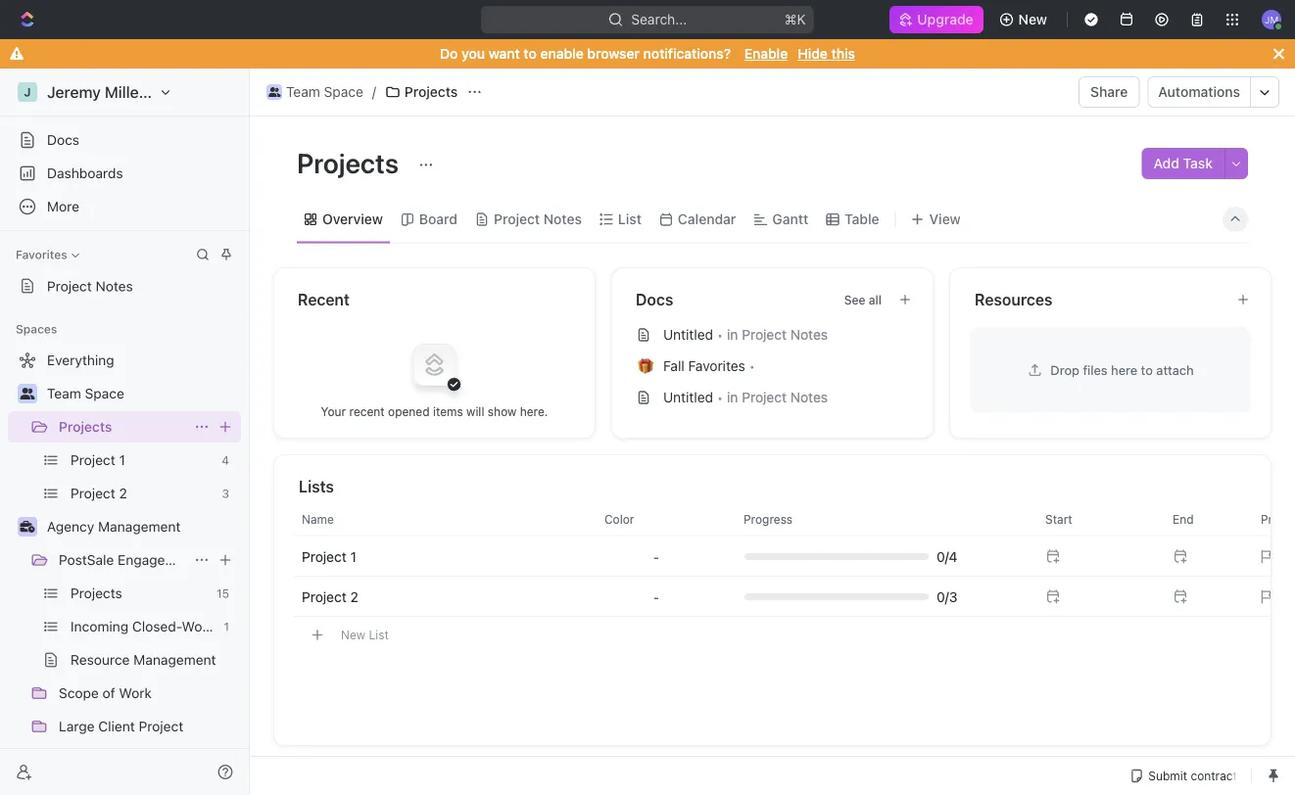 Task type: locate. For each thing, give the bounding box(es) containing it.
0 vertical spatial in
[[727, 326, 738, 342]]

team space link
[[262, 80, 368, 104], [47, 378, 237, 409]]

1 horizontal spatial docs
[[636, 290, 673, 309]]

0 horizontal spatial team space
[[47, 385, 124, 402]]

2 untitled • in project notes from the top
[[663, 389, 828, 405]]

1 horizontal spatial list
[[618, 211, 642, 227]]

space
[[324, 84, 363, 100], [85, 385, 124, 402]]

0 vertical spatial untitled • in project notes
[[663, 326, 828, 342]]

team left /
[[286, 84, 320, 100]]

1 vertical spatial team
[[47, 385, 81, 402]]

workspace
[[161, 83, 243, 101]]

0 horizontal spatial team space link
[[47, 378, 237, 409]]

progress button
[[732, 504, 1022, 535]]

0 vertical spatial list
[[618, 211, 642, 227]]

1 up new list
[[350, 548, 356, 564]]

view button
[[904, 206, 968, 233]]

overview
[[322, 211, 383, 227]]

jm
[[1265, 14, 1279, 25]]

favorites inside 'button'
[[16, 248, 67, 262]]

project 2 up new list
[[302, 588, 358, 604]]

project
[[494, 211, 540, 227], [47, 278, 92, 294], [742, 326, 787, 342], [742, 389, 787, 405], [71, 452, 115, 468], [71, 485, 115, 502], [302, 548, 347, 564], [302, 588, 347, 604], [139, 719, 183, 735]]

0 horizontal spatial new
[[341, 628, 365, 642]]

1 vertical spatial management
[[133, 652, 216, 668]]

untitled • in project notes up fall favorites •
[[663, 326, 828, 342]]

drop files here to attach
[[1051, 362, 1194, 377]]

space down everything link
[[85, 385, 124, 402]]

list inside "link"
[[618, 211, 642, 227]]

tree containing everything
[[8, 345, 249, 795]]

notes inside sidebar navigation
[[96, 278, 133, 294]]

1 vertical spatial project 2
[[302, 588, 358, 604]]

0 vertical spatial docs
[[47, 132, 79, 148]]

user group image down spaces on the left
[[20, 388, 35, 400]]

1 vertical spatial project 1
[[302, 548, 356, 564]]

0 vertical spatial project 2 link
[[71, 478, 214, 509]]

• up fall favorites •
[[717, 327, 723, 342]]

2 up agency management
[[119, 485, 127, 502]]

files
[[1083, 362, 1107, 377]]

1 horizontal spatial to
[[1141, 362, 1153, 377]]

project notes left list "link"
[[494, 211, 582, 227]]

1 up agency management
[[119, 452, 125, 468]]

1 vertical spatial new
[[341, 628, 365, 642]]

gantt
[[772, 211, 808, 227]]

0 horizontal spatial team
[[47, 385, 81, 402]]

management for resource management
[[133, 652, 216, 668]]

0 vertical spatial user group image
[[268, 87, 280, 97]]

0 horizontal spatial 1
[[119, 452, 125, 468]]

project 1 link
[[71, 445, 214, 476], [302, 548, 356, 564]]

management for agency management
[[98, 519, 181, 535]]

0 horizontal spatial space
[[85, 385, 124, 402]]

1 vertical spatial project notes
[[47, 278, 133, 294]]

gantt link
[[768, 206, 808, 233]]

projects link right /
[[380, 80, 463, 104]]

team
[[286, 84, 320, 100], [47, 385, 81, 402]]

incoming closed-won deals link
[[71, 611, 249, 643]]

scope
[[59, 685, 99, 701]]

project 1 up agency management
[[71, 452, 125, 468]]

1 vertical spatial favorites
[[688, 358, 745, 374]]

project 1 link down name
[[302, 548, 356, 564]]

1 vertical spatial project notes link
[[8, 270, 241, 302]]

1 vertical spatial untitled • in project notes
[[663, 389, 828, 405]]

project notes link left list "link"
[[490, 206, 582, 233]]

untitled up fall
[[663, 326, 713, 342]]

• down fall favorites •
[[717, 390, 723, 405]]

new inside 'button'
[[341, 628, 365, 642]]

engagements
[[118, 552, 204, 568]]

management
[[98, 519, 181, 535], [133, 652, 216, 668]]

agency management
[[47, 519, 181, 535]]

team space link down everything link
[[47, 378, 237, 409]]

team space down the everything
[[47, 385, 124, 402]]

docs up 🎁
[[636, 290, 673, 309]]

automations
[[1158, 84, 1240, 100]]

dropdown menu image
[[653, 589, 659, 604]]

1 horizontal spatial 1
[[224, 620, 229, 634]]

recent
[[298, 290, 350, 309]]

1 horizontal spatial favorites
[[688, 358, 745, 374]]

project 2 link up agency management link
[[71, 478, 214, 509]]

0 vertical spatial management
[[98, 519, 181, 535]]

1 vertical spatial project 2 link
[[302, 588, 358, 604]]

everything link
[[8, 345, 237, 376]]

0 horizontal spatial project notes link
[[8, 270, 241, 302]]

new
[[1018, 11, 1047, 27], [341, 628, 365, 642]]

1 horizontal spatial user group image
[[268, 87, 280, 97]]

3
[[222, 487, 229, 501]]

favorites right fall
[[688, 358, 745, 374]]

to right want
[[524, 46, 537, 62]]

1 horizontal spatial project 2
[[302, 588, 358, 604]]

1
[[119, 452, 125, 468], [350, 548, 356, 564], [224, 620, 229, 634]]

1 vertical spatial to
[[1141, 362, 1153, 377]]

enable
[[540, 46, 584, 62]]

1 vertical spatial 2
[[350, 588, 358, 604]]

1 vertical spatial 1
[[350, 548, 356, 564]]

board
[[419, 211, 457, 227]]

1 horizontal spatial team space link
[[262, 80, 368, 104]]

automations button
[[1149, 77, 1250, 107]]

1 vertical spatial user group image
[[20, 388, 35, 400]]

add
[[1153, 155, 1179, 171]]

0 vertical spatial favorites
[[16, 248, 67, 262]]

15
[[217, 587, 229, 601]]

share button
[[1079, 76, 1140, 108]]

fall favorites •
[[663, 358, 755, 374]]

favorites
[[16, 248, 67, 262], [688, 358, 745, 374]]

project notes link
[[490, 206, 582, 233], [8, 270, 241, 302]]

projects link down everything link
[[59, 411, 186, 443]]

team space left /
[[286, 84, 363, 100]]

project notes
[[494, 211, 582, 227], [47, 278, 133, 294]]

• right fall
[[749, 359, 755, 373]]

2 untitled from the top
[[663, 389, 713, 405]]

0 vertical spatial project 2
[[71, 485, 127, 502]]

0 vertical spatial new
[[1018, 11, 1047, 27]]

1 right won
[[224, 620, 229, 634]]

projects down the everything
[[59, 419, 112, 435]]

2 vertical spatial 1
[[224, 620, 229, 634]]

resource management link
[[71, 645, 237, 676]]

new inside button
[[1018, 11, 1047, 27]]

in down fall favorites •
[[727, 389, 738, 405]]

0 horizontal spatial project notes
[[47, 278, 133, 294]]

jeremy
[[47, 83, 101, 101]]

0 horizontal spatial list
[[369, 628, 389, 642]]

0 horizontal spatial to
[[524, 46, 537, 62]]

user group image
[[268, 87, 280, 97], [20, 388, 35, 400]]

0 horizontal spatial 2
[[119, 485, 127, 502]]

0 horizontal spatial project 1 link
[[71, 445, 214, 476]]

upgrade link
[[890, 6, 983, 33]]

management up postsale engagements
[[98, 519, 181, 535]]

project 2 link
[[71, 478, 214, 509], [302, 588, 358, 604]]

postsale
[[59, 552, 114, 568]]

project 2 inside the project 2 link
[[71, 485, 127, 502]]

1 horizontal spatial project 1 link
[[302, 548, 356, 564]]

1 untitled • in project notes from the top
[[663, 326, 828, 342]]

agency management link
[[47, 511, 237, 543]]

1 horizontal spatial new
[[1018, 11, 1047, 27]]

project 1
[[71, 452, 125, 468], [302, 548, 356, 564]]

docs inside sidebar navigation
[[47, 132, 79, 148]]

favorites down more
[[16, 248, 67, 262]]

1 vertical spatial in
[[727, 389, 738, 405]]

0 vertical spatial 2
[[119, 485, 127, 502]]

project notes link up everything link
[[8, 270, 241, 302]]

1 vertical spatial •
[[749, 359, 755, 373]]

0 horizontal spatial project 1
[[71, 452, 125, 468]]

share
[[1090, 84, 1128, 100]]

0 vertical spatial project 1 link
[[71, 445, 214, 476]]

0 horizontal spatial docs
[[47, 132, 79, 148]]

won
[[182, 619, 210, 635]]

here.
[[520, 405, 548, 418]]

docs up dashboards at the left top of page
[[47, 132, 79, 148]]

0 horizontal spatial project 2
[[71, 485, 127, 502]]

no recent items image
[[395, 325, 474, 404]]

docs link
[[8, 124, 241, 156]]

1 untitled from the top
[[663, 326, 713, 342]]

space left /
[[324, 84, 363, 100]]

0 vertical spatial project notes link
[[490, 206, 582, 233]]

project notes down favorites 'button'
[[47, 278, 133, 294]]

agency
[[47, 519, 94, 535]]

drop
[[1051, 362, 1079, 377]]

to right here
[[1141, 362, 1153, 377]]

0 vertical spatial space
[[324, 84, 363, 100]]

projects
[[404, 84, 458, 100], [297, 146, 405, 179], [59, 419, 112, 435], [71, 585, 122, 601]]

1 horizontal spatial project 1
[[302, 548, 356, 564]]

j
[[24, 85, 31, 99]]

projects link down the postsale engagements 'link'
[[71, 578, 209, 609]]

2 up new list
[[350, 588, 358, 604]]

untitled • in project notes down fall favorites •
[[663, 389, 828, 405]]

closed-
[[132, 619, 182, 635]]

list
[[618, 211, 642, 227], [369, 628, 389, 642]]

0 vertical spatial project 1
[[71, 452, 125, 468]]

team down the everything
[[47, 385, 81, 402]]

docs
[[47, 132, 79, 148], [636, 290, 673, 309]]

lists button
[[298, 475, 1248, 498]]

0 vertical spatial untitled
[[663, 326, 713, 342]]

2 in from the top
[[727, 389, 738, 405]]

large client project link
[[59, 711, 237, 743]]

1 vertical spatial team space link
[[47, 378, 237, 409]]

all
[[869, 292, 882, 306]]

1 horizontal spatial space
[[324, 84, 363, 100]]

you
[[461, 46, 485, 62]]

• inside fall favorites •
[[749, 359, 755, 373]]

1 vertical spatial list
[[369, 628, 389, 642]]

1 horizontal spatial team space
[[286, 84, 363, 100]]

0 vertical spatial team
[[286, 84, 320, 100]]

team space link left /
[[262, 80, 368, 104]]

1 horizontal spatial project notes
[[494, 211, 582, 227]]

0 horizontal spatial user group image
[[20, 388, 35, 400]]

0 vertical spatial team space
[[286, 84, 363, 100]]

0 vertical spatial to
[[524, 46, 537, 62]]

task
[[1183, 155, 1213, 171]]

1 vertical spatial team space
[[47, 385, 124, 402]]

project 1 down name
[[302, 548, 356, 564]]

project 1 link up agency management link
[[71, 445, 214, 476]]

tree
[[8, 345, 249, 795]]

new for new list
[[341, 628, 365, 642]]

2
[[119, 485, 127, 502], [350, 588, 358, 604]]

1 vertical spatial untitled
[[663, 389, 713, 405]]

project 2 up agency management
[[71, 485, 127, 502]]

2 horizontal spatial 1
[[350, 548, 356, 564]]

dropdown menu image
[[653, 549, 659, 564]]

in
[[727, 326, 738, 342], [727, 389, 738, 405]]

1 vertical spatial space
[[85, 385, 124, 402]]

view button
[[904, 196, 968, 242]]

dashboards link
[[8, 158, 241, 189]]

0 vertical spatial 1
[[119, 452, 125, 468]]

0 horizontal spatial favorites
[[16, 248, 67, 262]]

to
[[524, 46, 537, 62], [1141, 362, 1153, 377]]

this
[[831, 46, 855, 62]]

0 horizontal spatial project 2 link
[[71, 478, 214, 509]]

project 2 link up new list
[[302, 588, 358, 604]]

0 vertical spatial •
[[717, 327, 723, 342]]

user group image right the workspace
[[268, 87, 280, 97]]

notes
[[543, 211, 582, 227], [96, 278, 133, 294], [790, 326, 828, 342], [790, 389, 828, 405]]

spaces
[[16, 322, 57, 336]]

name button
[[294, 504, 593, 535]]

untitled down fall
[[663, 389, 713, 405]]

add task
[[1153, 155, 1213, 171]]

in up fall favorites •
[[727, 326, 738, 342]]

management down incoming closed-won deals "link"
[[133, 652, 216, 668]]



Task type: describe. For each thing, give the bounding box(es) containing it.
see
[[844, 292, 865, 306]]

will
[[466, 405, 484, 418]]

projects down do
[[404, 84, 458, 100]]

overview link
[[318, 206, 383, 233]]

projects up overview on the top left of the page
[[297, 146, 405, 179]]

do
[[440, 46, 458, 62]]

here
[[1111, 362, 1137, 377]]

notifications?
[[643, 46, 731, 62]]

sidebar navigation
[[0, 69, 254, 795]]

new button
[[991, 4, 1059, 35]]

1 horizontal spatial 2
[[350, 588, 358, 604]]

priority button
[[1249, 504, 1295, 535]]

project 1 inside tree
[[71, 452, 125, 468]]

everything
[[47, 352, 114, 368]]

new for new
[[1018, 11, 1047, 27]]

more button
[[8, 191, 241, 222]]

client
[[98, 719, 135, 735]]

resource management
[[71, 652, 216, 668]]

space inside sidebar navigation
[[85, 385, 124, 402]]

user group image inside team space link
[[268, 87, 280, 97]]

1 horizontal spatial project 2 link
[[302, 588, 358, 604]]

🎁
[[637, 359, 650, 373]]

progress
[[744, 512, 793, 526]]

to for enable
[[524, 46, 537, 62]]

items
[[433, 405, 463, 418]]

1 vertical spatial project 1 link
[[302, 548, 356, 564]]

team space inside sidebar navigation
[[47, 385, 124, 402]]

0/4
[[937, 548, 957, 564]]

1 vertical spatial projects link
[[59, 411, 186, 443]]

team inside tree
[[47, 385, 81, 402]]

scope of work
[[59, 685, 152, 701]]

tree inside sidebar navigation
[[8, 345, 249, 795]]

table
[[845, 211, 879, 227]]

0 vertical spatial team space link
[[262, 80, 368, 104]]

fall
[[663, 358, 685, 374]]

2 vertical spatial •
[[717, 390, 723, 405]]

incoming closed-won deals
[[71, 619, 249, 635]]

postsale engagements
[[59, 552, 204, 568]]

recent
[[349, 405, 385, 418]]

attach
[[1156, 362, 1194, 377]]

0 vertical spatial project notes
[[494, 211, 582, 227]]

new list button
[[294, 618, 1295, 652]]

more
[[47, 198, 79, 215]]

end button
[[1161, 504, 1249, 535]]

view
[[929, 211, 961, 227]]

1 horizontal spatial project notes link
[[490, 206, 582, 233]]

want
[[489, 46, 520, 62]]

lists
[[299, 477, 334, 496]]

0 vertical spatial projects link
[[380, 80, 463, 104]]

postsale engagements link
[[59, 545, 204, 576]]

deals
[[214, 619, 249, 635]]

⌘k
[[785, 11, 806, 27]]

new list
[[341, 628, 389, 642]]

resources button
[[974, 288, 1221, 311]]

opened
[[388, 405, 430, 418]]

board link
[[415, 206, 457, 233]]

start button
[[1033, 504, 1161, 535]]

project notes inside sidebar navigation
[[47, 278, 133, 294]]

add task button
[[1142, 148, 1225, 179]]

list inside 'button'
[[369, 628, 389, 642]]

upgrade
[[917, 11, 973, 27]]

name
[[302, 512, 334, 526]]

see all button
[[836, 288, 889, 311]]

1 vertical spatial docs
[[636, 290, 673, 309]]

resource
[[71, 652, 130, 668]]

1 in from the top
[[727, 326, 738, 342]]

priority
[[1261, 512, 1295, 526]]

your recent opened items will show here.
[[321, 405, 548, 418]]

2 vertical spatial projects link
[[71, 578, 209, 609]]

0/3
[[937, 588, 957, 604]]

favorites button
[[8, 243, 87, 266]]

search...
[[631, 11, 687, 27]]

4
[[222, 454, 229, 467]]

list link
[[614, 206, 642, 233]]

jeremy miller's workspace
[[47, 83, 243, 101]]

projects up incoming
[[71, 585, 122, 601]]

hide
[[798, 46, 828, 62]]

tara shultz's workspace, , element
[[18, 82, 37, 102]]

start
[[1045, 512, 1072, 526]]

business time image
[[20, 521, 35, 533]]

dashboards
[[47, 165, 123, 181]]

miller's
[[105, 83, 157, 101]]

large client project
[[59, 719, 183, 735]]

color
[[604, 512, 634, 526]]

of
[[102, 685, 115, 701]]

see all
[[844, 292, 882, 306]]

enable
[[744, 46, 788, 62]]

to for attach
[[1141, 362, 1153, 377]]

resources
[[975, 290, 1053, 309]]

1 horizontal spatial team
[[286, 84, 320, 100]]

table link
[[841, 206, 879, 233]]

2 inside sidebar navigation
[[119, 485, 127, 502]]

browser
[[587, 46, 640, 62]]

jm button
[[1256, 4, 1287, 35]]



Task type: vqa. For each thing, say whether or not it's contained in the screenshot.


